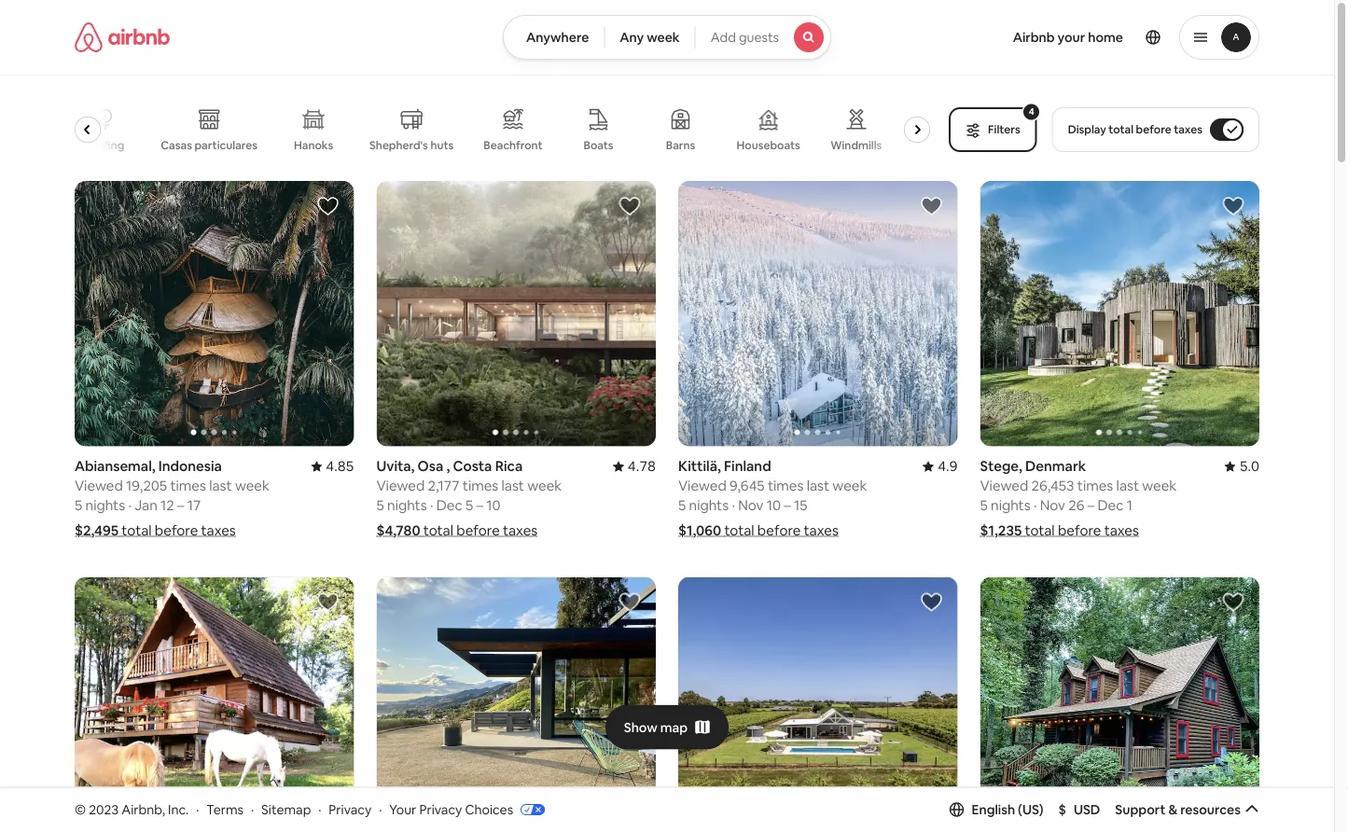 Task type: locate. For each thing, give the bounding box(es) containing it.
viewed down stege,
[[980, 477, 1029, 495]]

home
[[1088, 29, 1124, 46]]

1 10 from the left
[[486, 496, 501, 515]]

0 horizontal spatial dec
[[436, 496, 463, 515]]

nights for $2,495
[[85, 496, 125, 515]]

nights up "$1,060"
[[689, 496, 729, 515]]

5 up "$2,495"
[[75, 496, 82, 515]]

nov for nov 10 – 15
[[738, 496, 764, 515]]

10
[[486, 496, 501, 515], [767, 496, 781, 515]]

before right display
[[1136, 122, 1172, 137]]

hanoks
[[294, 138, 334, 153]]

support
[[1115, 801, 1166, 818]]

5 for viewed 26,453 times last week
[[980, 496, 988, 515]]

1 horizontal spatial 10
[[767, 496, 781, 515]]

particulares
[[195, 138, 258, 152]]

osa
[[418, 457, 444, 475]]

1 viewed from the left
[[75, 477, 123, 495]]

1 nights from the left
[[85, 496, 125, 515]]

10 inside uvita, osa , costa rica viewed 2,177 times last week 5 nights · dec 5 – 10 $4,780 total before taxes
[[486, 496, 501, 515]]

0 horizontal spatial privacy
[[329, 801, 372, 818]]

stege,
[[980, 457, 1023, 475]]

4.78 out of 5 average rating image
[[613, 457, 656, 475]]

last up 1
[[1117, 477, 1139, 495]]

· left jan
[[128, 496, 131, 515]]

– left 15
[[784, 496, 791, 515]]

dec down 2,177
[[436, 496, 463, 515]]

add to wishlist: kittilä, finland image
[[921, 195, 943, 217]]

last inside abiansemal, indonesia viewed 19,205 times last week 5 nights · jan 12 – 17 $2,495 total before taxes
[[209, 477, 232, 495]]

airbnb your home link
[[1002, 18, 1135, 57]]

total inside button
[[1109, 122, 1134, 137]]

nights for $1,235
[[991, 496, 1031, 515]]

any
[[620, 29, 644, 46]]

last up 15
[[807, 477, 830, 495]]

total right "$4,780"
[[423, 522, 454, 540]]

viewed for viewed 9,645 times last week
[[678, 477, 727, 495]]

1 privacy from the left
[[329, 801, 372, 818]]

– for abiansemal,
[[177, 496, 184, 515]]

viewed inside abiansemal, indonesia viewed 19,205 times last week 5 nights · jan 12 – 17 $2,495 total before taxes
[[75, 477, 123, 495]]

– left 17
[[177, 496, 184, 515]]

last inside the stege, denmark viewed 26,453 times last week 5 nights · nov 26 – dec 1 $1,235 total before taxes
[[1117, 477, 1139, 495]]

viewed inside the stege, denmark viewed 26,453 times last week 5 nights · nov 26 – dec 1 $1,235 total before taxes
[[980, 477, 1029, 495]]

indonesia
[[158, 457, 222, 475]]

,
[[447, 457, 450, 475]]

english (us) button
[[950, 801, 1044, 818]]

nights inside abiansemal, indonesia viewed 19,205 times last week 5 nights · jan 12 – 17 $2,495 total before taxes
[[85, 496, 125, 515]]

nov down 26,453
[[1040, 496, 1066, 515]]

·
[[128, 496, 131, 515], [430, 496, 433, 515], [732, 496, 735, 515], [1034, 496, 1037, 515], [196, 801, 199, 818], [251, 801, 254, 818], [318, 801, 321, 818], [379, 801, 382, 818]]

viewed inside kittilä, finland viewed 9,645 times last week 5 nights · nov 10 – 15 $1,060 total before taxes
[[678, 477, 727, 495]]

times inside abiansemal, indonesia viewed 19,205 times last week 5 nights · jan 12 – 17 $2,495 total before taxes
[[170, 477, 206, 495]]

nights inside uvita, osa , costa rica viewed 2,177 times last week 5 nights · dec 5 – 10 $4,780 total before taxes
[[387, 496, 427, 515]]

before down 15
[[758, 522, 801, 540]]

nights inside the stege, denmark viewed 26,453 times last week 5 nights · nov 26 – dec 1 $1,235 total before taxes
[[991, 496, 1031, 515]]

before inside button
[[1136, 122, 1172, 137]]

$1,235
[[980, 522, 1022, 540]]

add to wishlist: winston-salem, north carolina image
[[1222, 591, 1245, 614]]

sitemap
[[261, 801, 311, 818]]

2 privacy from the left
[[419, 801, 462, 818]]

uvita,
[[377, 457, 415, 475]]

&
[[1169, 801, 1178, 818]]

last inside kittilä, finland viewed 9,645 times last week 5 nights · nov 10 – 15 $1,060 total before taxes
[[807, 477, 830, 495]]

privacy
[[329, 801, 372, 818], [419, 801, 462, 818]]

1 – from the left
[[177, 496, 184, 515]]

times inside uvita, osa , costa rica viewed 2,177 times last week 5 nights · dec 5 – 10 $4,780 total before taxes
[[463, 477, 499, 495]]

None search field
[[503, 15, 832, 60]]

times inside kittilä, finland viewed 9,645 times last week 5 nights · nov 10 – 15 $1,060 total before taxes
[[768, 477, 804, 495]]

display
[[1068, 122, 1107, 137]]

– down costa
[[476, 496, 483, 515]]

– right 26
[[1088, 496, 1095, 515]]

5.0 out of 5 average rating image
[[1225, 457, 1260, 475]]

nights up $1,235
[[991, 496, 1031, 515]]

1 horizontal spatial nov
[[1040, 496, 1066, 515]]

your privacy choices
[[389, 801, 513, 818]]

times down indonesia at the bottom
[[170, 477, 206, 495]]

$
[[1059, 801, 1067, 818]]

©
[[75, 801, 86, 818]]

2 viewed from the left
[[377, 477, 425, 495]]

2 10 from the left
[[767, 496, 781, 515]]

week inside abiansemal, indonesia viewed 19,205 times last week 5 nights · jan 12 – 17 $2,495 total before taxes
[[235, 477, 270, 495]]

· down 26,453
[[1034, 496, 1037, 515]]

anywhere button
[[503, 15, 605, 60]]

1 last from the left
[[209, 477, 232, 495]]

3 last from the left
[[807, 477, 830, 495]]

viewed for viewed 26,453 times last week
[[980, 477, 1029, 495]]

viewed down kittilä,
[[678, 477, 727, 495]]

denmark
[[1026, 457, 1086, 475]]

times inside the stege, denmark viewed 26,453 times last week 5 nights · nov 26 – dec 1 $1,235 total before taxes
[[1078, 477, 1114, 495]]

last for abiansemal, indonesia
[[209, 477, 232, 495]]

2 last from the left
[[502, 477, 524, 495]]

12
[[161, 496, 174, 515]]

choices
[[465, 801, 513, 818]]

before down the "12"
[[155, 522, 198, 540]]

week for abiansemal, indonesia viewed 19,205 times last week 5 nights · jan 12 – 17 $2,495 total before taxes
[[235, 477, 270, 495]]

5 inside abiansemal, indonesia viewed 19,205 times last week 5 nights · jan 12 – 17 $2,495 total before taxes
[[75, 496, 82, 515]]

5 up "$1,060"
[[678, 496, 686, 515]]

group
[[75, 93, 938, 166], [75, 181, 354, 447], [377, 181, 656, 447], [678, 181, 958, 447], [980, 181, 1260, 447], [75, 577, 354, 832], [377, 577, 656, 832], [678, 577, 958, 832], [980, 577, 1260, 832]]

– inside kittilä, finland viewed 9,645 times last week 5 nights · nov 10 – 15 $1,060 total before taxes
[[784, 496, 791, 515]]

· inside abiansemal, indonesia viewed 19,205 times last week 5 nights · jan 12 – 17 $2,495 total before taxes
[[128, 496, 131, 515]]

show map
[[624, 719, 688, 736]]

before
[[1136, 122, 1172, 137], [155, 522, 198, 540], [457, 522, 500, 540], [758, 522, 801, 540], [1058, 522, 1101, 540]]

before down 26
[[1058, 522, 1101, 540]]

$ usd
[[1059, 801, 1101, 818]]

1 times from the left
[[170, 477, 206, 495]]

profile element
[[854, 0, 1260, 75]]

4 times from the left
[[1078, 477, 1114, 495]]

before down 2,177
[[457, 522, 500, 540]]

nov for nov 26 – dec 1
[[1040, 496, 1066, 515]]

2 – from the left
[[476, 496, 483, 515]]

last inside uvita, osa , costa rica viewed 2,177 times last week 5 nights · dec 5 – 10 $4,780 total before taxes
[[502, 477, 524, 495]]

total inside the stege, denmark viewed 26,453 times last week 5 nights · nov 26 – dec 1 $1,235 total before taxes
[[1025, 522, 1055, 540]]

nov inside kittilä, finland viewed 9,645 times last week 5 nights · nov 10 – 15 $1,060 total before taxes
[[738, 496, 764, 515]]

3 nights from the left
[[689, 496, 729, 515]]

english (us)
[[972, 801, 1044, 818]]

· right "inc."
[[196, 801, 199, 818]]

nov
[[738, 496, 764, 515], [1040, 496, 1066, 515]]

2 nov from the left
[[1040, 496, 1066, 515]]

times up 26
[[1078, 477, 1114, 495]]

add guests button
[[695, 15, 832, 60]]

5 up $1,235
[[980, 496, 988, 515]]

times for kittilä,
[[768, 477, 804, 495]]

5.0
[[1240, 457, 1260, 475]]

– inside abiansemal, indonesia viewed 19,205 times last week 5 nights · jan 12 – 17 $2,495 total before taxes
[[177, 496, 184, 515]]

add to wishlist: stege, denmark image
[[1222, 195, 1245, 217]]

privacy right your
[[419, 801, 462, 818]]

nights up "$4,780"
[[387, 496, 427, 515]]

1 horizontal spatial dec
[[1098, 496, 1124, 515]]

· down 9,645
[[732, 496, 735, 515]]

total right display
[[1109, 122, 1134, 137]]

1 dec from the left
[[436, 496, 463, 515]]

shepherd's huts
[[370, 138, 454, 152]]

viewed down uvita,
[[377, 477, 425, 495]]

add to wishlist: abiansemal, indonesia image
[[317, 195, 339, 217]]

dec inside the stege, denmark viewed 26,453 times last week 5 nights · nov 26 – dec 1 $1,235 total before taxes
[[1098, 496, 1124, 515]]

support & resources button
[[1115, 801, 1260, 818]]

total right $1,235
[[1025, 522, 1055, 540]]

guests
[[739, 29, 779, 46]]

5 5 from the left
[[980, 496, 988, 515]]

2 nights from the left
[[387, 496, 427, 515]]

last down indonesia at the bottom
[[209, 477, 232, 495]]

viewed
[[75, 477, 123, 495], [377, 477, 425, 495], [678, 477, 727, 495], [980, 477, 1029, 495]]

3 – from the left
[[784, 496, 791, 515]]

4 5 from the left
[[678, 496, 686, 515]]

casas particulares
[[161, 138, 258, 152]]

times
[[170, 477, 206, 495], [463, 477, 499, 495], [768, 477, 804, 495], [1078, 477, 1114, 495]]

26,453
[[1032, 477, 1075, 495]]

3 5 from the left
[[466, 496, 473, 515]]

3 times from the left
[[768, 477, 804, 495]]

week inside kittilä, finland viewed 9,645 times last week 5 nights · nov 10 – 15 $1,060 total before taxes
[[833, 477, 867, 495]]

4 – from the left
[[1088, 496, 1095, 515]]

none search field containing anywhere
[[503, 15, 832, 60]]

$2,495
[[75, 522, 119, 540]]

5 inside kittilä, finland viewed 9,645 times last week 5 nights · nov 10 – 15 $1,060 total before taxes
[[678, 496, 686, 515]]

group containing casas particulares
[[75, 93, 938, 166]]

times down costa
[[463, 477, 499, 495]]

10 down rica
[[486, 496, 501, 515]]

add to wishlist: malibu, california image
[[619, 591, 641, 614]]

nights up "$2,495"
[[85, 496, 125, 515]]

1 horizontal spatial privacy
[[419, 801, 462, 818]]

5 up "$4,780"
[[377, 496, 384, 515]]

2 dec from the left
[[1098, 496, 1124, 515]]

0 horizontal spatial nov
[[738, 496, 764, 515]]

· left your
[[379, 801, 382, 818]]

5 inside the stege, denmark viewed 26,453 times last week 5 nights · nov 26 – dec 1 $1,235 total before taxes
[[980, 496, 988, 515]]

4 viewed from the left
[[980, 477, 1029, 495]]

nov inside the stege, denmark viewed 26,453 times last week 5 nights · nov 26 – dec 1 $1,235 total before taxes
[[1040, 496, 1066, 515]]

any week button
[[604, 15, 696, 60]]

total
[[1109, 122, 1134, 137], [122, 522, 152, 540], [423, 522, 454, 540], [725, 522, 755, 540], [1025, 522, 1055, 540]]

19,205
[[126, 477, 167, 495]]

resources
[[1181, 801, 1241, 818]]

privacy left your
[[329, 801, 372, 818]]

uvita, osa , costa rica viewed 2,177 times last week 5 nights · dec 5 – 10 $4,780 total before taxes
[[377, 457, 562, 540]]

nov down 9,645
[[738, 496, 764, 515]]

3 viewed from the left
[[678, 477, 727, 495]]

nights inside kittilä, finland viewed 9,645 times last week 5 nights · nov 10 – 15 $1,060 total before taxes
[[689, 496, 729, 515]]

nights
[[85, 496, 125, 515], [387, 496, 427, 515], [689, 496, 729, 515], [991, 496, 1031, 515]]

10 left 15
[[767, 496, 781, 515]]

1 nov from the left
[[738, 496, 764, 515]]

– inside the stege, denmark viewed 26,453 times last week 5 nights · nov 26 – dec 1 $1,235 total before taxes
[[1088, 496, 1095, 515]]

display total before taxes
[[1068, 122, 1203, 137]]

4 nights from the left
[[991, 496, 1031, 515]]

26
[[1069, 496, 1085, 515]]

5 down costa
[[466, 496, 473, 515]]

display total before taxes button
[[1052, 107, 1260, 152]]

last for stege, denmark
[[1117, 477, 1139, 495]]

2 times from the left
[[463, 477, 499, 495]]

viewed down the 'abiansemal,'
[[75, 477, 123, 495]]

times up 15
[[768, 477, 804, 495]]

4 last from the left
[[1117, 477, 1139, 495]]

1
[[1127, 496, 1133, 515]]

$4,780
[[377, 522, 420, 540]]

4.85
[[326, 457, 354, 475]]

week inside the stege, denmark viewed 26,453 times last week 5 nights · nov 26 – dec 1 $1,235 total before taxes
[[1142, 477, 1177, 495]]

last
[[209, 477, 232, 495], [502, 477, 524, 495], [807, 477, 830, 495], [1117, 477, 1139, 495]]

taxes inside uvita, osa , costa rica viewed 2,177 times last week 5 nights · dec 5 – 10 $4,780 total before taxes
[[503, 522, 538, 540]]

· right terms link
[[251, 801, 254, 818]]

before inside kittilä, finland viewed 9,645 times last week 5 nights · nov 10 – 15 $1,060 total before taxes
[[758, 522, 801, 540]]

total down jan
[[122, 522, 152, 540]]

1 5 from the left
[[75, 496, 82, 515]]

last down rica
[[502, 477, 524, 495]]

dec for taxes
[[1098, 496, 1124, 515]]

4.85 out of 5 average rating image
[[311, 457, 354, 475]]

5
[[75, 496, 82, 515], [377, 496, 384, 515], [466, 496, 473, 515], [678, 496, 686, 515], [980, 496, 988, 515]]

barns
[[667, 138, 696, 153]]

– inside uvita, osa , costa rica viewed 2,177 times last week 5 nights · dec 5 – 10 $4,780 total before taxes
[[476, 496, 483, 515]]

usd
[[1074, 801, 1101, 818]]

dec inside uvita, osa , costa rica viewed 2,177 times last week 5 nights · dec 5 – 10 $4,780 total before taxes
[[436, 496, 463, 515]]

0 horizontal spatial 10
[[486, 496, 501, 515]]

15
[[794, 496, 808, 515]]

· down 2,177
[[430, 496, 433, 515]]

shepherd's
[[370, 138, 429, 152]]

dec left 1
[[1098, 496, 1124, 515]]

before inside abiansemal, indonesia viewed 19,205 times last week 5 nights · jan 12 – 17 $2,495 total before taxes
[[155, 522, 198, 540]]

total right "$1,060"
[[725, 522, 755, 540]]



Task type: vqa. For each thing, say whether or not it's contained in the screenshot.
©2023
no



Task type: describe. For each thing, give the bounding box(es) containing it.
abiansemal, indonesia viewed 19,205 times last week 5 nights · jan 12 – 17 $2,495 total before taxes
[[75, 457, 270, 540]]

airbnb,
[[122, 801, 165, 818]]

support & resources
[[1115, 801, 1241, 818]]

(us)
[[1018, 801, 1044, 818]]

inc.
[[168, 801, 189, 818]]

terms
[[207, 801, 244, 818]]

your
[[389, 801, 417, 818]]

week inside uvita, osa , costa rica viewed 2,177 times last week 5 nights · dec 5 – 10 $4,780 total before taxes
[[527, 477, 562, 495]]

week for kittilä, finland viewed 9,645 times last week 5 nights · nov 10 – 15 $1,060 total before taxes
[[833, 477, 867, 495]]

last for kittilä, finland
[[807, 477, 830, 495]]

$1,060
[[678, 522, 722, 540]]

casas
[[161, 138, 193, 152]]

jan
[[135, 496, 157, 515]]

times for stege,
[[1078, 477, 1114, 495]]

viewed for viewed 19,205 times last week
[[75, 477, 123, 495]]

airbnb
[[1013, 29, 1055, 46]]

terms link
[[207, 801, 244, 818]]

map
[[660, 719, 688, 736]]

taxes inside kittilä, finland viewed 9,645 times last week 5 nights · nov 10 – 15 $1,060 total before taxes
[[804, 522, 839, 540]]

houseboats
[[737, 138, 801, 152]]

your privacy choices link
[[389, 801, 545, 819]]

kittilä,
[[678, 457, 721, 475]]

add to wishlist: colroy-la-grande, france image
[[317, 591, 339, 614]]

total inside uvita, osa , costa rica viewed 2,177 times last week 5 nights · dec 5 – 10 $4,780 total before taxes
[[423, 522, 454, 540]]

– for kittilä,
[[784, 496, 791, 515]]

total inside kittilä, finland viewed 9,645 times last week 5 nights · nov 10 – 15 $1,060 total before taxes
[[725, 522, 755, 540]]

2023
[[89, 801, 119, 818]]

add to wishlist: uvita, osa , costa rica image
[[619, 195, 641, 217]]

viewed inside uvita, osa , costa rica viewed 2,177 times last week 5 nights · dec 5 – 10 $4,780 total before taxes
[[377, 477, 425, 495]]

– for stege,
[[1088, 496, 1095, 515]]

rica
[[495, 457, 523, 475]]

stege, denmark viewed 26,453 times last week 5 nights · nov 26 – dec 1 $1,235 total before taxes
[[980, 457, 1177, 540]]

17
[[187, 496, 201, 515]]

huts
[[431, 138, 454, 152]]

golfing
[[86, 138, 125, 153]]

taxes inside display total before taxes button
[[1174, 122, 1203, 137]]

© 2023 airbnb, inc. ·
[[75, 801, 199, 818]]

10 inside kittilä, finland viewed 9,645 times last week 5 nights · nov 10 – 15 $1,060 total before taxes
[[767, 496, 781, 515]]

privacy link
[[329, 801, 372, 818]]

english
[[972, 801, 1015, 818]]

· inside kittilä, finland viewed 9,645 times last week 5 nights · nov 10 – 15 $1,060 total before taxes
[[732, 496, 735, 515]]

anywhere
[[526, 29, 589, 46]]

abiansemal,
[[75, 457, 155, 475]]

total inside abiansemal, indonesia viewed 19,205 times last week 5 nights · jan 12 – 17 $2,495 total before taxes
[[122, 522, 152, 540]]

windmills
[[831, 138, 883, 153]]

any week
[[620, 29, 680, 46]]

week for stege, denmark viewed 26,453 times last week 5 nights · nov 26 – dec 1 $1,235 total before taxes
[[1142, 477, 1177, 495]]

5 for viewed 9,645 times last week
[[678, 496, 686, 515]]

before inside the stege, denmark viewed 26,453 times last week 5 nights · nov 26 – dec 1 $1,235 total before taxes
[[1058, 522, 1101, 540]]

sitemap link
[[261, 801, 311, 818]]

5 for viewed 19,205 times last week
[[75, 496, 82, 515]]

add
[[711, 29, 736, 46]]

boats
[[584, 138, 614, 153]]

your
[[1058, 29, 1086, 46]]

filters button
[[949, 107, 1037, 152]]

finland
[[724, 457, 771, 475]]

· left privacy link
[[318, 801, 321, 818]]

kittilä, finland viewed 9,645 times last week 5 nights · nov 10 – 15 $1,060 total before taxes
[[678, 457, 867, 540]]

9,645
[[730, 477, 765, 495]]

· inside the stege, denmark viewed 26,453 times last week 5 nights · nov 26 – dec 1 $1,235 total before taxes
[[1034, 496, 1037, 515]]

4.78
[[628, 457, 656, 475]]

times for abiansemal,
[[170, 477, 206, 495]]

2 5 from the left
[[377, 496, 384, 515]]

add guests
[[711, 29, 779, 46]]

dec for total
[[436, 496, 463, 515]]

airbnb your home
[[1013, 29, 1124, 46]]

costa
[[453, 457, 492, 475]]

4.9 out of 5 average rating image
[[923, 457, 958, 475]]

show
[[624, 719, 658, 736]]

terms · sitemap · privacy
[[207, 801, 372, 818]]

before inside uvita, osa , costa rica viewed 2,177 times last week 5 nights · dec 5 – 10 $4,780 total before taxes
[[457, 522, 500, 540]]

2,177
[[428, 477, 460, 495]]

nights for $1,060
[[689, 496, 729, 515]]

· inside uvita, osa , costa rica viewed 2,177 times last week 5 nights · dec 5 – 10 $4,780 total before taxes
[[430, 496, 433, 515]]

filters
[[988, 122, 1021, 137]]

show map button
[[605, 705, 729, 750]]

week inside button
[[647, 29, 680, 46]]

add to wishlist: mclaren vale, australia image
[[921, 591, 943, 614]]

privacy inside "link"
[[419, 801, 462, 818]]

taxes inside the stege, denmark viewed 26,453 times last week 5 nights · nov 26 – dec 1 $1,235 total before taxes
[[1105, 522, 1139, 540]]

4.9
[[938, 457, 958, 475]]

taxes inside abiansemal, indonesia viewed 19,205 times last week 5 nights · jan 12 – 17 $2,495 total before taxes
[[201, 522, 236, 540]]

beachfront
[[484, 138, 543, 153]]



